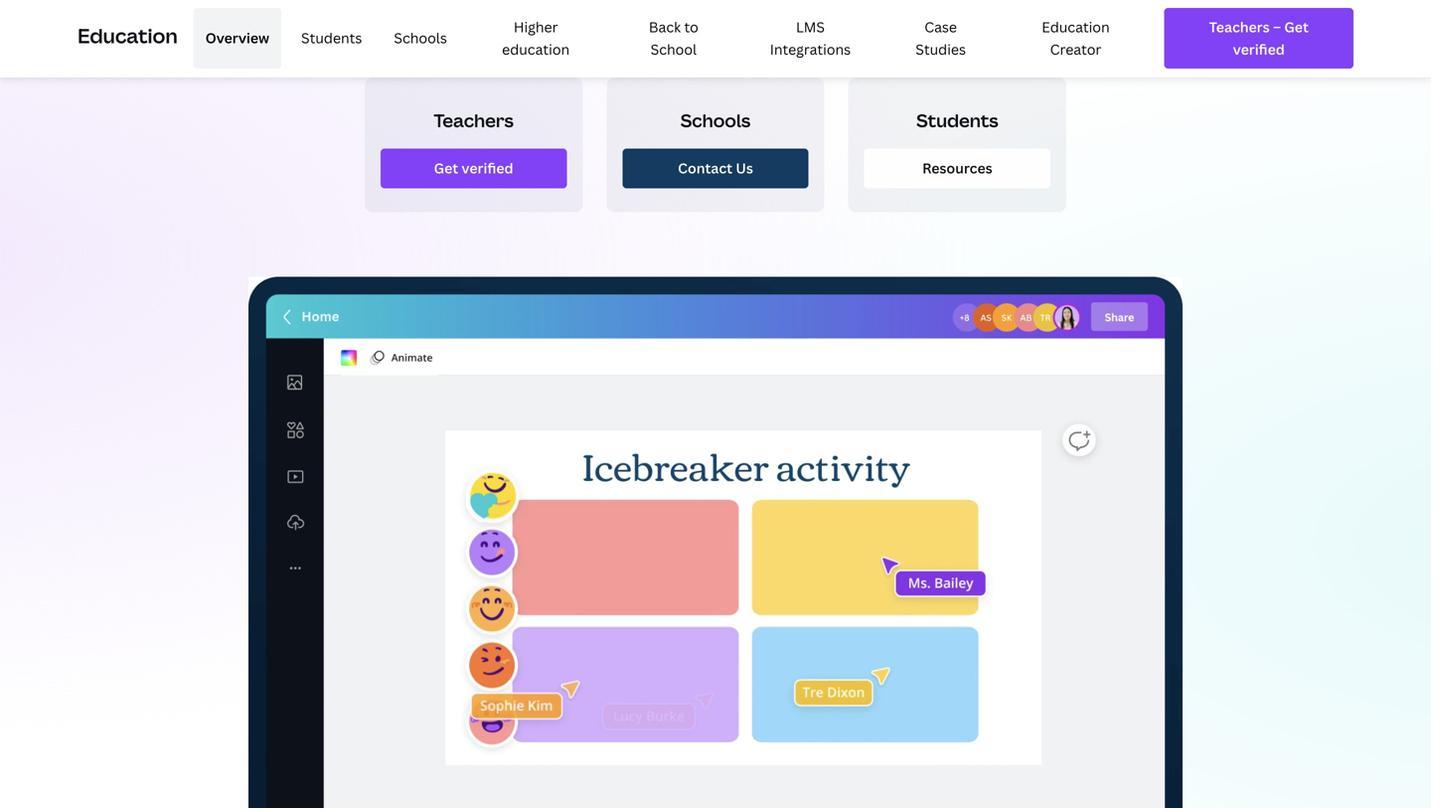 Task type: describe. For each thing, give the bounding box(es) containing it.
schools link
[[382, 8, 459, 68]]

case
[[925, 17, 957, 36]]

menu bar inside education element
[[186, 8, 1149, 68]]

1 horizontal spatial students
[[917, 108, 999, 133]]

teachers
[[558, 5, 625, 27]]

schools.
[[811, 5, 874, 27]]

lms integrations
[[770, 17, 851, 59]]

students
[[661, 5, 729, 27]]

lms integrations link
[[743, 8, 879, 68]]

students inside students link
[[301, 29, 362, 47]]

studies
[[916, 40, 966, 59]]

students link
[[289, 8, 374, 68]]

higher education link
[[467, 8, 605, 68]]

back to school
[[649, 17, 699, 59]]

at
[[733, 5, 749, 27]]

case studies link
[[887, 8, 996, 68]]

eligible
[[752, 5, 807, 27]]

for
[[1037, 0, 1060, 1]]

overview link
[[194, 8, 281, 68]]

education creator link
[[1004, 8, 1149, 68]]

back to school link
[[613, 8, 735, 68]]

back
[[649, 17, 681, 36]]



Task type: vqa. For each thing, say whether or not it's contained in the screenshot.
Education Creator
yes



Task type: locate. For each thing, give the bounding box(es) containing it.
students
[[301, 29, 362, 47], [917, 108, 999, 133]]

teachers
[[434, 108, 514, 133]]

integrations
[[770, 40, 851, 59]]

education
[[1042, 17, 1110, 36], [78, 22, 178, 49]]

schools right students link
[[394, 29, 447, 47]]

for teachers and students at eligible schools.
[[558, 0, 1060, 27]]

lms
[[796, 17, 825, 36]]

school
[[651, 40, 697, 59]]

higher
[[514, 17, 558, 36]]

case studies
[[916, 17, 966, 59]]

students left schools link
[[301, 29, 362, 47]]

menu bar
[[186, 8, 1149, 68]]

schools inside "menu bar"
[[394, 29, 447, 47]]

education for education creator
[[1042, 17, 1110, 36]]

1 vertical spatial schools
[[681, 108, 751, 133]]

1 horizontal spatial education
[[1042, 17, 1110, 36]]

schools
[[394, 29, 447, 47], [681, 108, 751, 133]]

1 horizontal spatial schools
[[681, 108, 751, 133]]

0 horizontal spatial schools
[[394, 29, 447, 47]]

education
[[502, 40, 570, 59]]

0 vertical spatial students
[[301, 29, 362, 47]]

overview
[[205, 29, 269, 47]]

students down the studies
[[917, 108, 999, 133]]

menu bar containing higher education
[[186, 8, 1149, 68]]

1 vertical spatial students
[[917, 108, 999, 133]]

higher education
[[502, 17, 570, 59]]

to
[[684, 17, 699, 36]]

and
[[629, 5, 658, 27]]

education inside education creator link
[[1042, 17, 1110, 36]]

education creator
[[1042, 17, 1110, 59]]

education element
[[78, 0, 1354, 76]]

teachers – get verified image
[[1183, 16, 1336, 60]]

0 vertical spatial schools
[[394, 29, 447, 47]]

0 horizontal spatial students
[[301, 29, 362, 47]]

schools down education element
[[681, 108, 751, 133]]

creator
[[1050, 40, 1102, 59]]

0 horizontal spatial education
[[78, 22, 178, 49]]

education for education
[[78, 22, 178, 49]]



